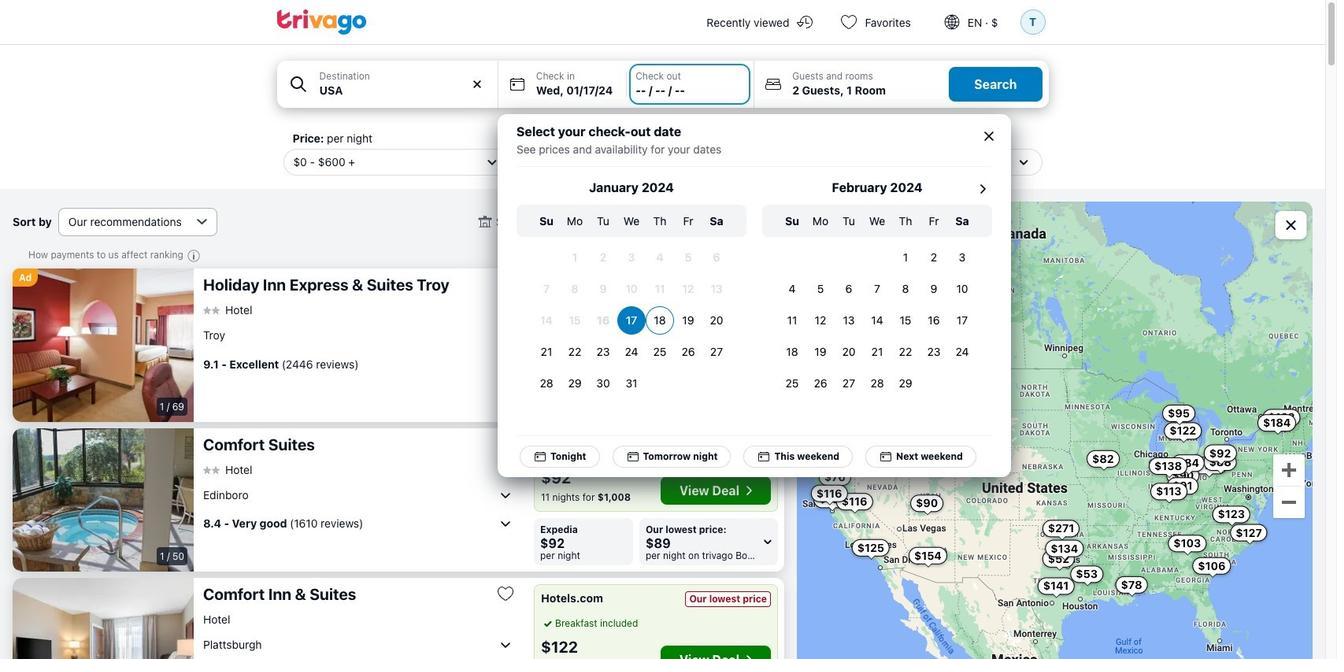 Task type: locate. For each thing, give the bounding box(es) containing it.
None field
[[277, 61, 498, 108]]

comfort suites, (edinboro, usa) image
[[13, 428, 194, 571]]

clear image
[[470, 77, 484, 91]]

trivago logo image
[[277, 9, 367, 35]]

comfort inn & suites, (plattsburgh, usa) image
[[13, 578, 194, 659]]

Where to? search field
[[319, 82, 488, 98]]

holiday inn express image
[[541, 378, 607, 400]]



Task type: vqa. For each thing, say whether or not it's contained in the screenshot.
Comfort Inn & Suites, (Plattsburgh, USA) image
yes



Task type: describe. For each thing, give the bounding box(es) containing it.
map region
[[797, 202, 1313, 659]]

holiday inn express & suites troy, (troy, usa) image
[[13, 269, 194, 422]]

next image
[[973, 179, 992, 198]]



